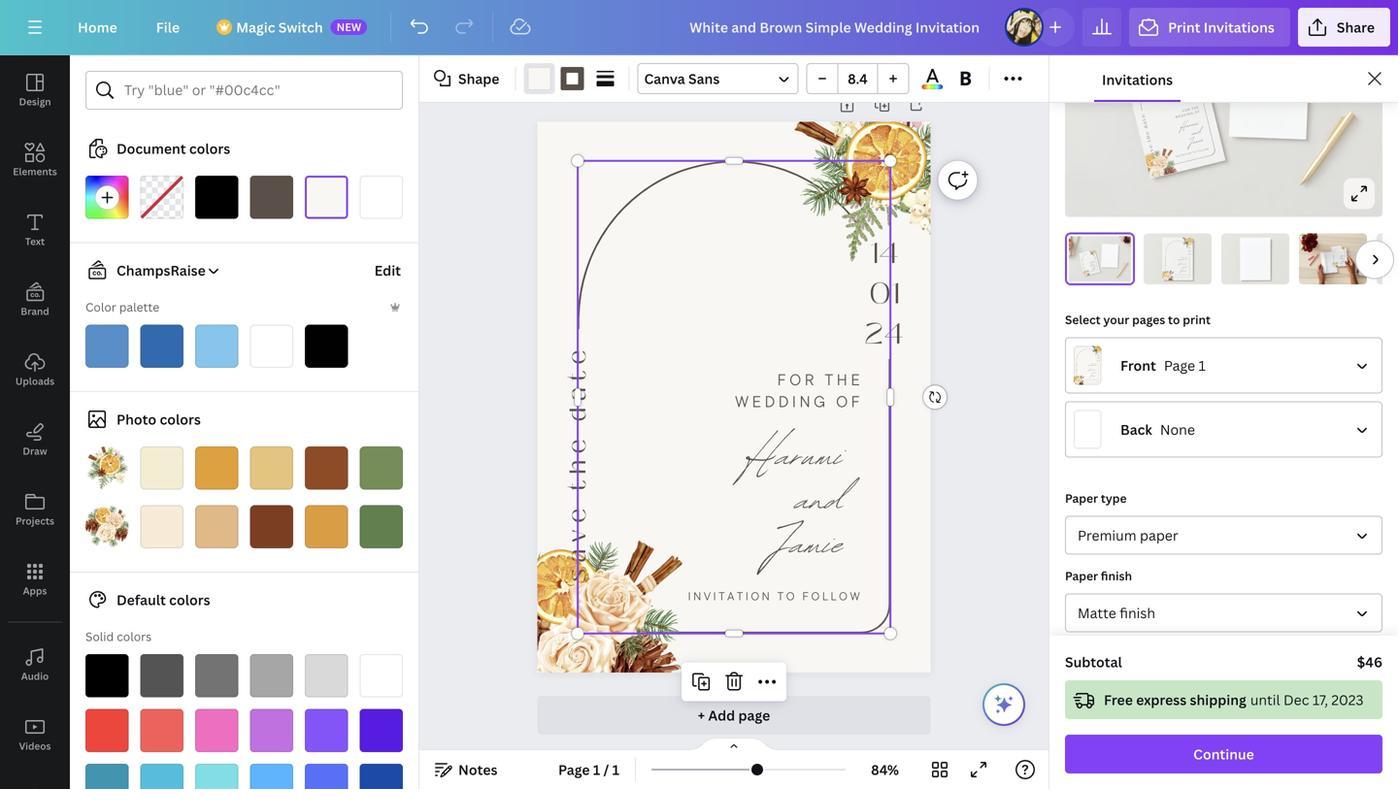 Task type: describe. For each thing, give the bounding box(es) containing it.
document
[[117, 139, 186, 158]]

0 horizontal spatial invitation to follow
[[688, 589, 862, 604]]

24 inside "14 01 24 save the date"
[[1188, 252, 1191, 256]]

print
[[1168, 18, 1201, 36]]

design
[[19, 95, 51, 108]]

finish for matte finish
[[1120, 604, 1156, 622]]

no color image
[[140, 176, 184, 219]]

page inside select your pages to print 'element'
[[1164, 356, 1195, 375]]

#984719 image
[[305, 447, 348, 490]]

elements
[[13, 165, 57, 178]]

white #ffffff image
[[360, 654, 403, 698]]

canva sans button
[[637, 63, 799, 94]]

home
[[78, 18, 117, 36]]

invitation to follow harumi and jamie
[[1174, 261, 1188, 275]]

0 vertical spatial save the date
[[1139, 113, 1157, 160]]

date inside the save the date
[[1139, 113, 1150, 129]]

file
[[156, 18, 180, 36]]

#000000 image
[[195, 176, 238, 219]]

/
[[604, 761, 609, 779]]

notes
[[458, 761, 498, 779]]

front
[[1121, 356, 1156, 375]]

finish for paper finish
[[1101, 568, 1132, 584]]

white #ffffff image
[[360, 654, 403, 698]]

continue
[[1194, 745, 1254, 764]]

Design title text field
[[674, 8, 997, 47]]

#166bb5 image
[[140, 325, 184, 368]]

invitations inside button
[[1102, 70, 1173, 89]]

+ add page button
[[537, 696, 931, 735]]

date inside "14 01 24 save the date"
[[1164, 255, 1167, 261]]

pink #ff66c4 image
[[195, 709, 238, 753]]

color palette
[[85, 299, 159, 315]]

shipping
[[1190, 691, 1247, 709]]

#000000 image
[[195, 176, 238, 219]]

#e6b77f image
[[195, 505, 238, 549]]

uploads button
[[0, 335, 70, 405]]

canva sans
[[644, 69, 720, 88]]

projects
[[16, 515, 54, 528]]

#5b4f47 image
[[561, 67, 584, 90]]

invitations button
[[1094, 55, 1181, 102]]

solid
[[85, 629, 114, 645]]

uploads
[[15, 375, 55, 388]]

84%
[[871, 761, 899, 779]]

harumi inside invitation to follow harumi and jamie
[[1179, 261, 1186, 267]]

photo
[[117, 410, 156, 429]]

01 inside "14 01 24 save the date"
[[1188, 249, 1191, 253]]

print invitations button
[[1129, 8, 1290, 47]]

continue button
[[1065, 735, 1383, 774]]

subtotal
[[1065, 653, 1122, 671]]

paper
[[1140, 526, 1179, 545]]

default colors
[[117, 591, 210, 609]]

file button
[[141, 8, 195, 47]]

purple #8c52ff image
[[305, 709, 348, 753]]

violet #5e17eb image
[[360, 709, 403, 753]]

notes button
[[427, 754, 505, 786]]

to inside invitation to follow harumi and jamie
[[1181, 274, 1183, 275]]

canva
[[644, 69, 685, 88]]

champsraise
[[117, 261, 206, 280]]

+
[[698, 706, 705, 725]]

add a new color image
[[85, 176, 129, 219]]

solid colors
[[85, 629, 152, 645]]

1 horizontal spatial #f8f7f4 image
[[528, 67, 551, 90]]

gray #a6a6a6 image
[[250, 654, 293, 698]]

display preview 5 of the design image
[[1377, 233, 1398, 284]]

select your pages to print
[[1065, 311, 1211, 327]]

select
[[1065, 311, 1101, 327]]

#e89e21 image
[[195, 447, 238, 490]]

new
[[337, 19, 361, 34]]

01 inside "14 01 24"
[[869, 271, 900, 316]]

your
[[1104, 311, 1130, 327]]

canva assistant image
[[992, 693, 1016, 717]]

free express shipping until dec 17, 2023
[[1104, 691, 1364, 709]]

#166bb5 image
[[140, 325, 184, 368]]

apps button
[[0, 545, 70, 615]]

matte finish
[[1078, 604, 1156, 622]]

express
[[1136, 691, 1187, 709]]

page 1 / 1
[[558, 761, 620, 779]]

#faebd5 image
[[140, 505, 184, 549]]

elements button
[[0, 125, 70, 195]]

turquoise blue #5ce1e6 image
[[195, 764, 238, 789]]

cobalt blue #004aad image
[[360, 764, 403, 789]]

0 horizontal spatial #f8f7f4 image
[[305, 176, 348, 219]]

matte
[[1078, 604, 1116, 622]]

audio button
[[0, 630, 70, 700]]

select your pages to print element
[[1065, 337, 1383, 458]]

0 vertical spatial invitation to follow
[[1175, 147, 1210, 158]]

magic
[[236, 18, 275, 36]]

1 vertical spatial #f8f7f4 image
[[305, 176, 348, 219]]

brand
[[21, 305, 49, 318]]

print invitations
[[1168, 18, 1275, 36]]

#010101 image
[[305, 325, 348, 368]]

0 vertical spatial #f8f7f4 image
[[528, 67, 551, 90]]

front page 1
[[1121, 356, 1206, 375]]

apps
[[23, 585, 47, 598]]

1 vertical spatial page
[[558, 761, 590, 779]]

gray #a6a6a6 image
[[250, 654, 293, 698]]

videos button
[[0, 700, 70, 770]]

palette
[[119, 299, 159, 315]]

pages
[[1132, 311, 1165, 327]]

photo colors
[[117, 410, 201, 429]]

magenta #cb6ce6 image
[[250, 709, 293, 753]]

17,
[[1313, 691, 1328, 709]]

royal blue #5271ff image
[[305, 764, 348, 789]]

– – number field
[[844, 69, 871, 88]]

1 vertical spatial for the wedding of
[[1178, 257, 1188, 260]]



Task type: vqa. For each thing, say whether or not it's contained in the screenshot.
Bob Builder image
no



Task type: locate. For each thing, give the bounding box(es) containing it.
0 horizontal spatial 14 01 24 save the date for the wedding of invitation to follow harumi and jamie
[[1082, 255, 1097, 273]]

type
[[1101, 490, 1127, 506]]

jamie inside invitation to follow harumi and jamie
[[1181, 268, 1186, 274]]

invitations inside dropdown button
[[1204, 18, 1275, 36]]

1 down print
[[1199, 356, 1206, 375]]

dark gray #545454 image
[[140, 654, 184, 698], [140, 654, 184, 698]]

magenta #cb6ce6 image
[[250, 709, 293, 753]]

no color image
[[140, 176, 184, 219]]

#f8f7f4 image left #5b4f47 icon
[[528, 67, 551, 90]]

colors
[[189, 139, 230, 158], [160, 410, 201, 429], [169, 591, 210, 609], [117, 629, 152, 645]]

#85391a image
[[250, 505, 293, 549], [250, 505, 293, 549]]

royal blue #5271ff image
[[305, 764, 348, 789]]

2 paper from the top
[[1065, 568, 1098, 584]]

14 01 24 save the date for the wedding of invitation to follow harumi and jamie up select
[[1082, 255, 1097, 273]]

turquoise blue #5ce1e6 image
[[195, 764, 238, 789]]

champsraise button
[[78, 259, 221, 282]]

back
[[1121, 420, 1152, 439]]

1 horizontal spatial 14 01 24 save the date for the wedding of invitation to follow harumi and jamie
[[1333, 250, 1346, 264]]

sans
[[688, 69, 720, 88]]

$46
[[1357, 653, 1383, 671]]

shape button
[[427, 63, 507, 94]]

save the date
[[1139, 113, 1157, 160], [561, 344, 595, 582]]

0 horizontal spatial save the date
[[561, 344, 595, 582]]

invitations down print
[[1102, 70, 1173, 89]]

#f8f7f4 image left #ffffff icon
[[305, 176, 348, 219]]

free
[[1104, 691, 1133, 709]]

14 01 24 save the date for the wedding of invitation to follow harumi and jamie left display preview 5 of the design image
[[1333, 250, 1346, 264]]

2 horizontal spatial 1
[[1199, 356, 1206, 375]]

84% button
[[854, 754, 917, 786]]

1 horizontal spatial invitation to follow
[[1175, 147, 1210, 158]]

finish inside 'button'
[[1120, 604, 1156, 622]]

#588049 image
[[360, 505, 403, 549], [360, 505, 403, 549]]

magic switch
[[236, 18, 323, 36]]

purple #8c52ff image
[[305, 709, 348, 753]]

bright red #ff3131 image
[[85, 709, 129, 753], [85, 709, 129, 753]]

date
[[1139, 113, 1150, 129], [1333, 255, 1335, 258], [1164, 255, 1167, 261], [1082, 262, 1084, 266], [561, 344, 595, 422]]

audio
[[21, 670, 49, 683]]

show pages image
[[687, 737, 781, 753]]

#75c6ef image
[[195, 325, 238, 368]]

14 01 24 save the date for the wedding of invitation to follow harumi and jamie
[[1333, 250, 1346, 264], [1082, 255, 1097, 273]]

cobalt blue #004aad image
[[360, 764, 403, 789]]

colors right photo
[[160, 410, 201, 429]]

#f8f7f4 image left #5b4f47 icon
[[528, 67, 551, 90]]

1 horizontal spatial page
[[1164, 356, 1195, 375]]

back none
[[1121, 420, 1195, 439]]

#e89e21 image
[[195, 447, 238, 490]]

for the wedding of
[[1175, 105, 1201, 119], [1178, 257, 1188, 260], [735, 370, 863, 411]]

text button
[[0, 195, 70, 265]]

Try "blue" or "#00c4cc" search field
[[124, 72, 390, 109]]

paper left type
[[1065, 490, 1098, 506]]

1 vertical spatial paper
[[1065, 568, 1098, 584]]

invitation to follow
[[1175, 147, 1210, 158], [688, 589, 862, 604]]

1
[[1199, 356, 1206, 375], [593, 761, 600, 779], [612, 761, 620, 779]]

invitations
[[1204, 18, 1275, 36], [1102, 70, 1173, 89]]

1 horizontal spatial invitations
[[1204, 18, 1275, 36]]

page
[[1164, 356, 1195, 375], [558, 761, 590, 779]]

0 vertical spatial for the wedding of
[[1175, 105, 1201, 119]]

14 inside "14 01 24"
[[870, 231, 899, 275]]

violet #5e17eb image
[[360, 709, 403, 753]]

finish up matte finish
[[1101, 568, 1132, 584]]

#718e52 image
[[360, 447, 403, 490], [360, 447, 403, 490]]

none
[[1160, 420, 1195, 439]]

black #000000 image
[[85, 654, 129, 698], [85, 654, 129, 698]]

default
[[117, 591, 166, 609]]

wedding
[[1175, 111, 1194, 119], [1340, 256, 1343, 257], [1178, 259, 1185, 260], [1090, 262, 1094, 264], [735, 391, 829, 411]]

premium paper
[[1078, 526, 1179, 545]]

and jamie
[[1188, 124, 1205, 150]]

edit button
[[373, 251, 403, 290]]

add a new color image
[[85, 176, 129, 219]]

add
[[708, 706, 735, 725]]

side panel tab list
[[0, 55, 70, 789]]

colors right default
[[169, 591, 210, 609]]

1 paper from the top
[[1065, 490, 1098, 506]]

1 vertical spatial #f8f7f4 image
[[305, 176, 348, 219]]

colors for solid colors
[[117, 629, 152, 645]]

1 inside select your pages to print 'element'
[[1199, 356, 1206, 375]]

finish right the matte
[[1120, 604, 1156, 622]]

14 01 24 save the date
[[1164, 246, 1191, 274]]

1 vertical spatial save the date
[[561, 344, 595, 582]]

group
[[806, 63, 909, 94]]

01
[[1188, 249, 1191, 253], [1344, 251, 1346, 253], [1094, 256, 1096, 258], [869, 271, 900, 316]]

dark turquoise #0097b2 image
[[85, 764, 129, 789], [85, 764, 129, 789]]

colors for document colors
[[189, 139, 230, 158]]

aqua blue #0cc0df image
[[140, 764, 184, 789], [140, 764, 184, 789]]

1 horizontal spatial save the date
[[1139, 113, 1157, 160]]

page left /
[[558, 761, 590, 779]]

1 vertical spatial invitations
[[1102, 70, 1173, 89]]

invitations right print
[[1204, 18, 1275, 36]]

the
[[1191, 105, 1200, 111], [1144, 130, 1153, 143], [1343, 255, 1345, 256], [1185, 257, 1188, 258], [1333, 258, 1335, 260], [1093, 261, 1095, 262], [1164, 262, 1167, 266], [1083, 266, 1085, 269], [825, 370, 863, 389], [561, 433, 595, 491]]

1 right /
[[612, 761, 620, 779]]

invitation
[[1175, 152, 1192, 158], [1339, 263, 1342, 264], [1090, 271, 1093, 272], [1174, 274, 1181, 275], [688, 589, 772, 604]]

2 vertical spatial for the wedding of
[[735, 370, 863, 411]]

shape
[[458, 69, 500, 88]]

draw
[[23, 445, 47, 458]]

+ add page
[[698, 706, 770, 725]]

14
[[870, 231, 899, 275], [1188, 246, 1191, 250], [1344, 250, 1346, 251], [1094, 255, 1095, 257]]

1 horizontal spatial #f8f7f4 image
[[528, 67, 551, 90]]

light gray #d9d9d9 image
[[305, 654, 348, 698]]

follow inside invitation to follow harumi and jamie
[[1183, 274, 1188, 275]]

harumi
[[1179, 115, 1201, 134], [1340, 257, 1344, 260], [1179, 261, 1186, 267], [1090, 263, 1095, 267], [746, 419, 844, 493]]

light blue #38b6ff image
[[250, 764, 293, 789], [250, 764, 293, 789]]

and
[[1190, 124, 1203, 141], [1342, 258, 1344, 261], [1183, 264, 1186, 270], [1093, 265, 1096, 268], [795, 463, 844, 537]]

draw button
[[0, 405, 70, 475]]

Paper type button
[[1065, 516, 1383, 555]]

24
[[1188, 252, 1191, 256], [1344, 253, 1346, 254], [1094, 258, 1096, 260], [865, 312, 904, 356]]

coral red #ff5757 image
[[140, 709, 184, 753]]

#5b4f47 image
[[561, 67, 584, 90], [250, 176, 293, 219], [250, 176, 293, 219]]

share
[[1337, 18, 1375, 36]]

paper for matte
[[1065, 568, 1098, 584]]

14 01 24
[[865, 231, 904, 356]]

pink #ff66c4 image
[[195, 709, 238, 753]]

color range image
[[922, 85, 943, 89]]

page right front
[[1164, 356, 1195, 375]]

light gray #d9d9d9 image
[[305, 654, 348, 698]]

2023
[[1332, 691, 1364, 709]]

colors for default colors
[[169, 591, 210, 609]]

color
[[85, 299, 116, 315]]

14 inside "14 01 24 save the date"
[[1188, 246, 1191, 250]]

main menu bar
[[0, 0, 1398, 55]]

#faebd5 image
[[140, 505, 184, 549]]

1 left /
[[593, 761, 600, 779]]

0 vertical spatial finish
[[1101, 568, 1132, 584]]

videos
[[19, 740, 51, 753]]

and inside invitation to follow harumi and jamie
[[1183, 264, 1186, 270]]

0 vertical spatial #f8f7f4 image
[[528, 67, 551, 90]]

1 vertical spatial invitation to follow
[[688, 589, 862, 604]]

colors for photo colors
[[160, 410, 201, 429]]

gray #737373 image
[[195, 654, 238, 698], [195, 654, 238, 698]]

save inside "14 01 24 save the date"
[[1164, 267, 1167, 274]]

#984719 image
[[305, 447, 348, 490]]

0 vertical spatial paper
[[1065, 490, 1098, 506]]

0 vertical spatial invitations
[[1204, 18, 1275, 36]]

the inside "14 01 24 save the date"
[[1164, 262, 1167, 266]]

save
[[1147, 143, 1157, 160], [1333, 261, 1335, 264], [1164, 267, 1167, 274], [1084, 269, 1086, 273], [561, 502, 595, 582]]

document colors
[[117, 139, 230, 158]]

paper finish
[[1065, 568, 1132, 584]]

#f8f7f4 image
[[528, 67, 551, 90], [305, 176, 348, 219]]

#f8f7f4 image
[[528, 67, 551, 90], [305, 176, 348, 219]]

dec
[[1284, 691, 1309, 709]]

1 vertical spatial finish
[[1120, 604, 1156, 622]]

#ffffff image
[[360, 176, 403, 219], [250, 325, 293, 368], [250, 325, 293, 368]]

paper for premium
[[1065, 490, 1098, 506]]

coral red #ff5757 image
[[140, 709, 184, 753]]

and inside and jamie
[[1190, 124, 1203, 141]]

share button
[[1298, 8, 1391, 47]]

#4890cd image
[[85, 325, 129, 368], [85, 325, 129, 368]]

#e6b77f image
[[195, 505, 238, 549]]

0 horizontal spatial 1
[[593, 761, 600, 779]]

page
[[738, 706, 770, 725]]

switch
[[278, 18, 323, 36]]

of
[[1195, 109, 1201, 114], [1344, 256, 1345, 256], [1186, 259, 1188, 260], [1094, 262, 1095, 263], [836, 391, 863, 411]]

home link
[[62, 8, 133, 47]]

brand button
[[0, 265, 70, 335]]

#75c6ef image
[[195, 325, 238, 368]]

invitation inside invitation to follow harumi and jamie
[[1174, 274, 1181, 275]]

#010101 image
[[305, 325, 348, 368]]

0 horizontal spatial page
[[558, 761, 590, 779]]

display preview 3 of the design image
[[1222, 233, 1290, 284]]

#f5edd1 image
[[140, 447, 184, 490], [140, 447, 184, 490]]

text
[[25, 235, 45, 248]]

colors up #000000 icon
[[189, 139, 230, 158]]

until
[[1251, 691, 1280, 709]]

#e59a2f image
[[305, 505, 348, 549], [305, 505, 348, 549]]

#f8f7f4 image left #ffffff icon
[[305, 176, 348, 219]]

1 horizontal spatial 1
[[612, 761, 620, 779]]

#eac373 image
[[250, 447, 293, 490], [250, 447, 293, 490]]

premium
[[1078, 526, 1137, 545]]

paper up the matte
[[1065, 568, 1098, 584]]

0 horizontal spatial #f8f7f4 image
[[305, 176, 348, 219]]

#ffffff image
[[360, 176, 403, 219]]

0 vertical spatial page
[[1164, 356, 1195, 375]]

design button
[[0, 55, 70, 125]]

print
[[1183, 311, 1211, 327]]

0 horizontal spatial invitations
[[1102, 70, 1173, 89]]

colors right the solid
[[117, 629, 152, 645]]

paper type
[[1065, 490, 1127, 506]]

Paper finish button
[[1065, 594, 1383, 632]]

edit
[[374, 261, 401, 280]]

projects button
[[0, 475, 70, 545]]



